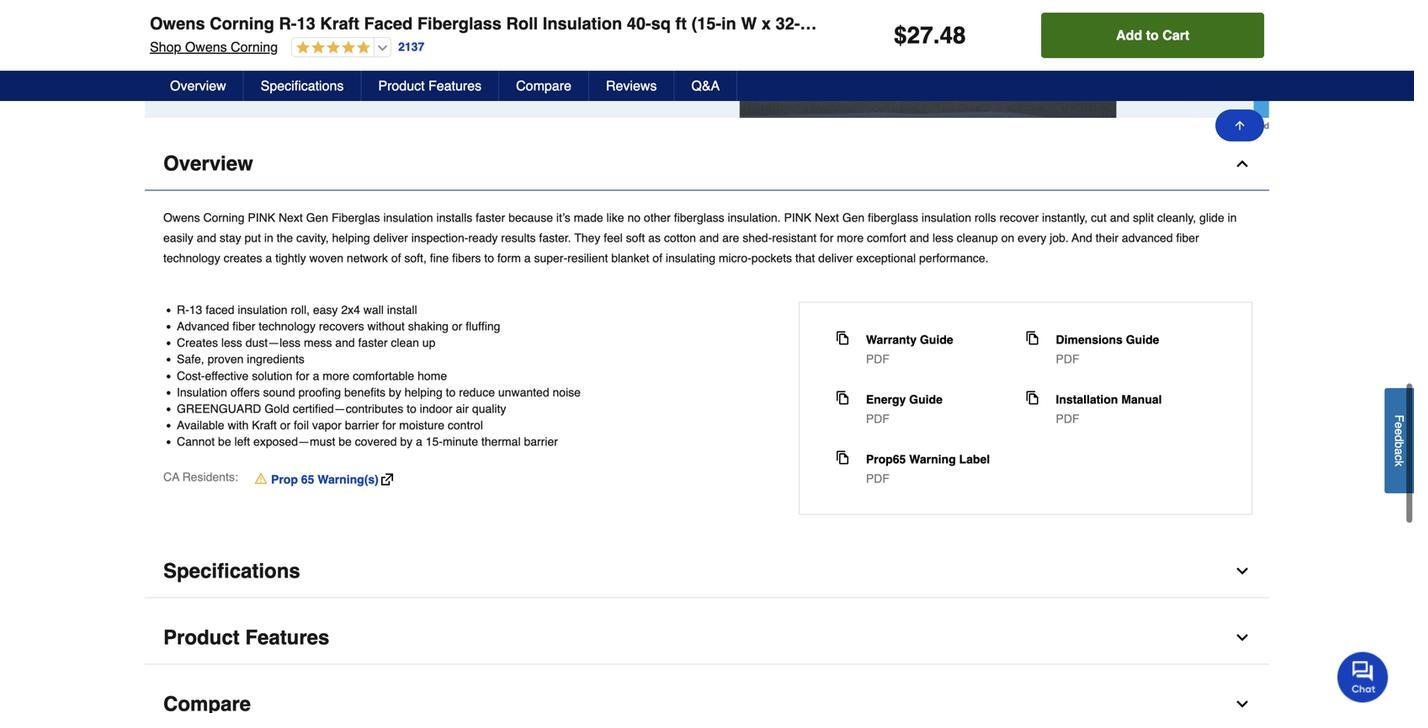 Task type: locate. For each thing, give the bounding box(es) containing it.
2 horizontal spatial for
[[820, 231, 834, 244]]

overview up stay
[[163, 152, 253, 175]]

0 vertical spatial overview
[[170, 78, 226, 93]]

insulation up dust—less at left
[[238, 303, 288, 316]]

0 horizontal spatial fiberglass
[[674, 211, 725, 224]]

in right glide
[[1228, 211, 1237, 224]]

for inside owens corning pink next gen fiberglas insulation installs faster because it's made like no other fiberglass insulation. pink next gen fiberglass insulation rolls recover instantly, cut and split cleanly, glide in easily and stay put in the cavity, helping deliver inspection-ready results faster. they feel soft as cotton and are shed-resistant for more comfort and less cleanup on every job. and their advanced fiber technology creates a tightly woven network of soft, fine fibers to form a super-resilient blanket of insulating micro-pockets that deliver exceptional performance.
[[820, 231, 834, 244]]

in left w
[[722, 14, 737, 33]]

owens corning pink next gen fiberglas insulation installs faster because it's made like no other fiberglass insulation. pink next gen fiberglass insulation rolls recover instantly, cut and split cleanly, glide in easily and stay put in the cavity, helping deliver inspection-ready results faster. they feel soft as cotton and are shed-resistant for more comfort and less cleanup on every job. and their advanced fiber technology creates a tightly woven network of soft, fine fibers to form a super-resilient blanket of insulating micro-pockets that deliver exceptional performance.
[[163, 211, 1237, 265]]

0 horizontal spatial of
[[391, 251, 401, 265]]

sound
[[263, 385, 295, 399]]

document image left installation
[[1026, 391, 1039, 404]]

corning up stay
[[203, 211, 245, 224]]

like
[[607, 211, 624, 224]]

or left foil
[[280, 418, 291, 432]]

put
[[245, 231, 261, 244]]

0 horizontal spatial technology
[[163, 251, 220, 265]]

foil
[[294, 418, 309, 432]]

for up the proofing
[[296, 369, 310, 382]]

1 vertical spatial overview button
[[145, 138, 1270, 191]]

e up b at right bottom
[[1393, 429, 1406, 435]]

helping down home
[[405, 385, 443, 399]]

ca
[[163, 470, 179, 484]]

1 vertical spatial insulation
[[177, 385, 227, 399]]

1 vertical spatial document image
[[1026, 391, 1039, 404]]

2 chevron down image from the top
[[1234, 696, 1251, 713]]

1 vertical spatial for
[[296, 369, 310, 382]]

by
[[389, 385, 401, 399], [400, 435, 413, 448]]

arrow up image
[[1233, 119, 1247, 132]]

kraft inside r-13 faced insulation roll, easy 2x4 wall install advanced fiber technology recovers without shaking or fluffing creates less dust—less mess and faster clean up safe, proven ingredients cost-effective solution for a more comfortable home insulation offers sound proofing benefits by helping to reduce unwanted noise greenguard gold certified—contributes to indoor air quality available with kraft or foil vapor barrier for moisture control cannot be left exposed—must be covered by a 15-minute thermal barrier
[[252, 418, 277, 432]]

2 vertical spatial owens
[[163, 211, 200, 224]]

1 horizontal spatial fiber
[[1176, 231, 1199, 244]]

energy guide pdf
[[866, 393, 943, 425]]

1 horizontal spatial fiberglass
[[868, 211, 919, 224]]

next
[[279, 211, 303, 224], [815, 211, 839, 224]]

warranty guide pdf
[[866, 333, 954, 366]]

1 vertical spatial more
[[323, 369, 350, 382]]

gen up exceptional at top
[[843, 211, 865, 224]]

less up performance. in the right of the page
[[933, 231, 954, 244]]

deliver up network in the top of the page
[[373, 231, 408, 244]]

fiberglass up comfort at the top right
[[868, 211, 919, 224]]

solution
[[252, 369, 293, 382]]

0 vertical spatial corning
[[210, 14, 274, 33]]

overview for the topmost overview button
[[170, 78, 226, 93]]

2 horizontal spatial in
[[1228, 211, 1237, 224]]

document image left the energy
[[836, 391, 849, 404]]

the
[[277, 231, 293, 244]]

1 vertical spatial owens
[[185, 39, 227, 55]]

barrier down certified—contributes
[[345, 418, 379, 432]]

corning inside owens corning pink next gen fiberglas insulation installs faster because it's made like no other fiberglass insulation. pink next gen fiberglass insulation rolls recover instantly, cut and split cleanly, glide in easily and stay put in the cavity, helping deliver inspection-ready results faster. they feel soft as cotton and are shed-resistant for more comfort and less cleanup on every job. and their advanced fiber technology creates a tightly woven network of soft, fine fibers to form a super-resilient blanket of insulating micro-pockets that deliver exceptional performance.
[[203, 211, 245, 224]]

to left form
[[484, 251, 494, 265]]

individual
[[837, 14, 915, 33]]

a up the proofing
[[313, 369, 319, 382]]

less inside owens corning pink next gen fiberglas insulation installs faster because it's made like no other fiberglass insulation. pink next gen fiberglass insulation rolls recover instantly, cut and split cleanly, glide in easily and stay put in the cavity, helping deliver inspection-ready results faster. they feel soft as cotton and are shed-resistant for more comfort and less cleanup on every job. and their advanced fiber technology creates a tightly woven network of soft, fine fibers to form a super-resilient blanket of insulating micro-pockets that deliver exceptional performance.
[[933, 231, 954, 244]]

corning for pink
[[203, 211, 245, 224]]

0 vertical spatial document image
[[1026, 331, 1039, 345]]

fiber down cleanly, on the right top
[[1176, 231, 1199, 244]]

product for topmost 'product features' "button"
[[378, 78, 425, 93]]

0 horizontal spatial features
[[245, 626, 330, 649]]

0 horizontal spatial product
[[163, 626, 240, 649]]

document image
[[836, 331, 849, 345], [836, 391, 849, 404], [836, 451, 849, 464]]

0 horizontal spatial insulation
[[238, 303, 288, 316]]

up
[[422, 336, 436, 349]]

2 vertical spatial for
[[382, 418, 396, 432]]

0 horizontal spatial helping
[[332, 231, 370, 244]]

more up the proofing
[[323, 369, 350, 382]]

corning left 4.7 stars image
[[231, 39, 278, 55]]

1 vertical spatial product features
[[163, 626, 330, 649]]

pdf inside prop65 warning label pdf
[[866, 472, 890, 485]]

stay
[[220, 231, 241, 244]]

fiberglass up cotton
[[674, 211, 725, 224]]

0 horizontal spatial more
[[323, 369, 350, 382]]

for right resistant at the top of the page
[[820, 231, 834, 244]]

2 document image from the top
[[1026, 391, 1039, 404]]

more left comfort at the top right
[[837, 231, 864, 244]]

soft
[[626, 231, 645, 244]]

1 vertical spatial r-
[[177, 303, 189, 316]]

1 vertical spatial faster
[[358, 336, 388, 349]]

gold
[[265, 402, 289, 415]]

cotton
[[664, 231, 696, 244]]

1 horizontal spatial r-
[[279, 14, 297, 33]]

1 horizontal spatial ft
[[800, 14, 811, 33]]

install
[[387, 303, 417, 316]]

reviews button
[[589, 71, 675, 101]]

1 vertical spatial features
[[245, 626, 330, 649]]

r-13 faced insulation roll, easy 2x4 wall install advanced fiber technology recovers without shaking or fluffing creates less dust—less mess and faster clean up safe, proven ingredients cost-effective solution for a more comfortable home insulation offers sound proofing benefits by helping to reduce unwanted noise greenguard gold certified—contributes to indoor air quality available with kraft or foil vapor barrier for moisture control cannot be left exposed—must be covered by a 15-minute thermal barrier
[[177, 303, 581, 448]]

1 horizontal spatial pink
[[784, 211, 812, 224]]

0 horizontal spatial less
[[221, 336, 242, 349]]

quality
[[472, 402, 506, 415]]

48
[[940, 22, 966, 49]]

insulation up cleanup
[[922, 211, 972, 224]]

fiber down faced
[[233, 319, 255, 333]]

document image for installation
[[1026, 391, 1039, 404]]

1 vertical spatial 13
[[189, 303, 202, 316]]

0 vertical spatial fiber
[[1176, 231, 1199, 244]]

ft left "l)"
[[800, 14, 811, 33]]

faced
[[364, 14, 413, 33]]

faster down without
[[358, 336, 388, 349]]

b
[[1393, 442, 1406, 448]]

0 vertical spatial product features
[[378, 78, 482, 93]]

by down the comfortable
[[389, 385, 401, 399]]

1 vertical spatial kraft
[[252, 418, 277, 432]]

1 vertical spatial barrier
[[524, 435, 558, 448]]

mess
[[304, 336, 332, 349]]

27
[[907, 22, 933, 49]]

be down 'vapor'
[[339, 435, 352, 448]]

0 horizontal spatial faster
[[358, 336, 388, 349]]

insulating
[[666, 251, 716, 265]]

warning image
[[255, 472, 267, 486]]

guide inside warranty guide pdf
[[920, 333, 954, 346]]

(15-
[[692, 14, 722, 33]]

helping down fiberglas
[[332, 231, 370, 244]]

1 horizontal spatial product features
[[378, 78, 482, 93]]

by down moisture
[[400, 435, 413, 448]]

0 horizontal spatial kraft
[[252, 418, 277, 432]]

in left the
[[264, 231, 273, 244]]

for
[[820, 231, 834, 244], [296, 369, 310, 382], [382, 418, 396, 432]]

barrier right thermal at the left
[[524, 435, 558, 448]]

document image for prop65
[[836, 451, 849, 464]]

0 horizontal spatial next
[[279, 211, 303, 224]]

1 horizontal spatial less
[[933, 231, 954, 244]]

1 vertical spatial document image
[[836, 391, 849, 404]]

$ 27 . 48
[[894, 22, 966, 49]]

e up d
[[1393, 422, 1406, 429]]

0 horizontal spatial r-
[[177, 303, 189, 316]]

be left left
[[218, 435, 231, 448]]

1 horizontal spatial in
[[722, 14, 737, 33]]

overview button up insulation.
[[145, 138, 1270, 191]]

document image left dimensions
[[1026, 331, 1039, 345]]

document image left warranty
[[836, 331, 849, 345]]

product
[[378, 78, 425, 93], [163, 626, 240, 649]]

pdf down installation
[[1056, 412, 1080, 425]]

1 ft from the left
[[676, 14, 687, 33]]

available
[[177, 418, 224, 432]]

guide right warranty
[[920, 333, 954, 346]]

chevron down image
[[1234, 563, 1251, 580], [1234, 696, 1251, 713]]

pink up resistant at the top of the page
[[784, 211, 812, 224]]

faster
[[476, 211, 505, 224], [358, 336, 388, 349]]

fiberglass
[[674, 211, 725, 224], [868, 211, 919, 224]]

1 horizontal spatial be
[[339, 435, 352, 448]]

owens right shop
[[185, 39, 227, 55]]

2 of from the left
[[653, 251, 663, 265]]

corning up shop owens corning
[[210, 14, 274, 33]]

document image left "prop65" in the bottom of the page
[[836, 451, 849, 464]]

covered
[[355, 435, 397, 448]]

energy guide link
[[866, 391, 943, 408]]

2 ft from the left
[[800, 14, 811, 33]]

noise
[[553, 385, 581, 399]]

shaking
[[408, 319, 449, 333]]

every
[[1018, 231, 1047, 244]]

13 up 'advanced'
[[189, 303, 202, 316]]

it's
[[556, 211, 571, 224]]

deliver right that
[[818, 251, 853, 265]]

glide
[[1200, 211, 1225, 224]]

guide
[[920, 333, 954, 346], [1126, 333, 1160, 346], [909, 393, 943, 406]]

of
[[391, 251, 401, 265], [653, 251, 663, 265]]

0 horizontal spatial ft
[[676, 14, 687, 33]]

1 horizontal spatial insulation
[[383, 211, 433, 224]]

overview button
[[153, 71, 244, 101], [145, 138, 1270, 191]]

1 vertical spatial specifications
[[163, 559, 300, 583]]

0 horizontal spatial barrier
[[345, 418, 379, 432]]

kraft up 4.7 stars image
[[320, 14, 359, 33]]

0 vertical spatial deliver
[[373, 231, 408, 244]]

pdf down "prop65" in the bottom of the page
[[866, 472, 890, 485]]

for up covered
[[382, 418, 396, 432]]

cost-
[[177, 369, 205, 382]]

32-
[[776, 14, 800, 33]]

0 vertical spatial chevron down image
[[1234, 563, 1251, 580]]

document image
[[1026, 331, 1039, 345], [1026, 391, 1039, 404]]

0 horizontal spatial for
[[296, 369, 310, 382]]

pdf for warranty guide pdf
[[866, 352, 890, 366]]

and inside r-13 faced insulation roll, easy 2x4 wall install advanced fiber technology recovers without shaking or fluffing creates less dust—less mess and faster clean up safe, proven ingredients cost-effective solution for a more comfortable home insulation offers sound proofing benefits by helping to reduce unwanted noise greenguard gold certified—contributes to indoor air quality available with kraft or foil vapor barrier for moisture control cannot be left exposed—must be covered by a 15-minute thermal barrier
[[335, 336, 355, 349]]

1 horizontal spatial or
[[452, 319, 462, 333]]

of down as
[[653, 251, 663, 265]]

guide right the energy
[[909, 393, 943, 406]]

0 horizontal spatial insulation
[[177, 385, 227, 399]]

1 horizontal spatial for
[[382, 418, 396, 432]]

barrier
[[345, 418, 379, 432], [524, 435, 558, 448]]

owens inside owens corning pink next gen fiberglas insulation installs faster because it's made like no other fiberglass insulation. pink next gen fiberglass insulation rolls recover instantly, cut and split cleanly, glide in easily and stay put in the cavity, helping deliver inspection-ready results faster. they feel soft as cotton and are shed-resistant for more comfort and less cleanup on every job. and their advanced fiber technology creates a tightly woven network of soft, fine fibers to form a super-resilient blanket of insulating micro-pockets that deliver exceptional performance.
[[163, 211, 200, 224]]

1 chevron down image from the top
[[1234, 563, 1251, 580]]

1 horizontal spatial more
[[837, 231, 864, 244]]

1 vertical spatial or
[[280, 418, 291, 432]]

0 vertical spatial features
[[429, 78, 482, 93]]

1 document image from the top
[[1026, 331, 1039, 345]]

without
[[367, 319, 405, 333]]

prop 65 warning(s)
[[271, 473, 379, 486]]

faster inside r-13 faced insulation roll, easy 2x4 wall install advanced fiber technology recovers without shaking or fluffing creates less dust—less mess and faster clean up safe, proven ingredients cost-effective solution for a more comfortable home insulation offers sound proofing benefits by helping to reduce unwanted noise greenguard gold certified—contributes to indoor air quality available with kraft or foil vapor barrier for moisture control cannot be left exposed—must be covered by a 15-minute thermal barrier
[[358, 336, 388, 349]]

3 document image from the top
[[836, 451, 849, 464]]

1 horizontal spatial kraft
[[320, 14, 359, 33]]

to
[[1146, 27, 1159, 43], [484, 251, 494, 265], [446, 385, 456, 399], [407, 402, 417, 415]]

specifications for the bottommost specifications button
[[163, 559, 300, 583]]

insulation down cost-
[[177, 385, 227, 399]]

0 vertical spatial more
[[837, 231, 864, 244]]

0 horizontal spatial product features
[[163, 626, 330, 649]]

technology down roll,
[[259, 319, 316, 333]]

guide inside 'dimensions guide pdf'
[[1126, 333, 1160, 346]]

fibers
[[452, 251, 481, 265]]

guide inside energy guide pdf
[[909, 393, 943, 406]]

pdf inside energy guide pdf
[[866, 412, 890, 425]]

0 vertical spatial less
[[933, 231, 954, 244]]

minute
[[443, 435, 478, 448]]

2 vertical spatial document image
[[836, 451, 849, 464]]

to up the 'indoor'
[[446, 385, 456, 399]]

product features
[[378, 78, 482, 93], [163, 626, 330, 649]]

overview down shop owens corning
[[170, 78, 226, 93]]

and left stay
[[197, 231, 216, 244]]

0 vertical spatial helping
[[332, 231, 370, 244]]

0 horizontal spatial 13
[[189, 303, 202, 316]]

0 vertical spatial for
[[820, 231, 834, 244]]

1 horizontal spatial faster
[[476, 211, 505, 224]]

fiber
[[1176, 231, 1199, 244], [233, 319, 255, 333]]

1 horizontal spatial next
[[815, 211, 839, 224]]

ft right sq
[[676, 14, 687, 33]]

1 of from the left
[[391, 251, 401, 265]]

insulation inside r-13 faced insulation roll, easy 2x4 wall install advanced fiber technology recovers without shaking or fluffing creates less dust—less mess and faster clean up safe, proven ingredients cost-effective solution for a more comfortable home insulation offers sound proofing benefits by helping to reduce unwanted noise greenguard gold certified—contributes to indoor air quality available with kraft or foil vapor barrier for moisture control cannot be left exposed—must be covered by a 15-minute thermal barrier
[[238, 303, 288, 316]]

compare
[[516, 78, 572, 93]]

technology inside owens corning pink next gen fiberglas insulation installs faster because it's made like no other fiberglass insulation. pink next gen fiberglass insulation rolls recover instantly, cut and split cleanly, glide in easily and stay put in the cavity, helping deliver inspection-ready results faster. they feel soft as cotton and are shed-resistant for more comfort and less cleanup on every job. and their advanced fiber technology creates a tightly woven network of soft, fine fibers to form a super-resilient blanket of insulating micro-pockets that deliver exceptional performance.
[[163, 251, 220, 265]]

kraft down gold
[[252, 418, 277, 432]]

0 vertical spatial owens
[[150, 14, 205, 33]]

1 horizontal spatial insulation
[[543, 14, 622, 33]]

1 vertical spatial in
[[1228, 211, 1237, 224]]

0 vertical spatial document image
[[836, 331, 849, 345]]

to inside owens corning pink next gen fiberglas insulation installs faster because it's made like no other fiberglass insulation. pink next gen fiberglass insulation rolls recover instantly, cut and split cleanly, glide in easily and stay put in the cavity, helping deliver inspection-ready results faster. they feel soft as cotton and are shed-resistant for more comfort and less cleanup on every job. and their advanced fiber technology creates a tightly woven network of soft, fine fibers to form a super-resilient blanket of insulating micro-pockets that deliver exceptional performance.
[[484, 251, 494, 265]]

guide for dimensions guide pdf
[[1126, 333, 1160, 346]]

0 horizontal spatial gen
[[306, 211, 328, 224]]

guide for energy guide pdf
[[909, 393, 943, 406]]

insulation left 40-
[[543, 14, 622, 33]]

next up the
[[279, 211, 303, 224]]

insulation
[[543, 14, 622, 33], [177, 385, 227, 399]]

helping inside owens corning pink next gen fiberglas insulation installs faster because it's made like no other fiberglass insulation. pink next gen fiberglass insulation rolls recover instantly, cut and split cleanly, glide in easily and stay put in the cavity, helping deliver inspection-ready results faster. they feel soft as cotton and are shed-resistant for more comfort and less cleanup on every job. and their advanced fiber technology creates a tightly woven network of soft, fine fibers to form a super-resilient blanket of insulating micro-pockets that deliver exceptional performance.
[[332, 231, 370, 244]]

0 vertical spatial kraft
[[320, 14, 359, 33]]

owens up easily
[[163, 211, 200, 224]]

less up the proven
[[221, 336, 242, 349]]

faster up ready
[[476, 211, 505, 224]]

soft,
[[404, 251, 427, 265]]

1 horizontal spatial of
[[653, 251, 663, 265]]

shed-
[[743, 231, 772, 244]]

to up moisture
[[407, 402, 417, 415]]

a up the k
[[1393, 448, 1406, 455]]

of left soft,
[[391, 251, 401, 265]]

pdf inside warranty guide pdf
[[866, 352, 890, 366]]

next up resistant at the top of the page
[[815, 211, 839, 224]]

pdf down dimensions
[[1056, 352, 1080, 366]]

pdf inside installation manual pdf
[[1056, 412, 1080, 425]]

corning for r-
[[210, 14, 274, 33]]

13 up 4.7 stars image
[[297, 14, 315, 33]]

features
[[429, 78, 482, 93], [245, 626, 330, 649]]

warranty
[[866, 333, 917, 346]]

2 horizontal spatial insulation
[[922, 211, 972, 224]]

technology down easily
[[163, 251, 220, 265]]

home
[[418, 369, 447, 382]]

l)
[[816, 14, 832, 33]]

1 vertical spatial fiber
[[233, 319, 255, 333]]

owens up shop
[[150, 14, 205, 33]]

pdf down warranty
[[866, 352, 890, 366]]

0 horizontal spatial be
[[218, 435, 231, 448]]

2 document image from the top
[[836, 391, 849, 404]]

technology inside r-13 faced insulation roll, easy 2x4 wall install advanced fiber technology recovers without shaking or fluffing creates less dust—less mess and faster clean up safe, proven ingredients cost-effective solution for a more comfortable home insulation offers sound proofing benefits by helping to reduce unwanted noise greenguard gold certified—contributes to indoor air quality available with kraft or foil vapor barrier for moisture control cannot be left exposed—must be covered by a 15-minute thermal barrier
[[259, 319, 316, 333]]

pink up the put
[[248, 211, 275, 224]]

0 vertical spatial product features button
[[362, 71, 499, 101]]

2 vertical spatial corning
[[203, 211, 245, 224]]

kraft
[[320, 14, 359, 33], [252, 418, 277, 432]]

and right cut
[[1110, 211, 1130, 224]]

resistant
[[772, 231, 817, 244]]

1 horizontal spatial helping
[[405, 385, 443, 399]]

more inside r-13 faced insulation roll, easy 2x4 wall install advanced fiber technology recovers without shaking or fluffing creates less dust—less mess and faster clean up safe, proven ingredients cost-effective solution for a more comfortable home insulation offers sound proofing benefits by helping to reduce unwanted noise greenguard gold certified—contributes to indoor air quality available with kraft or foil vapor barrier for moisture control cannot be left exposed—must be covered by a 15-minute thermal barrier
[[323, 369, 350, 382]]

no
[[628, 211, 641, 224]]

inspection-
[[411, 231, 468, 244]]

roll
[[506, 14, 538, 33]]

installation
[[1056, 393, 1118, 406]]

gen up cavity,
[[306, 211, 328, 224]]

1 vertical spatial product
[[163, 626, 240, 649]]

x
[[762, 14, 771, 33]]

e
[[1393, 422, 1406, 429], [1393, 429, 1406, 435]]

2 next from the left
[[815, 211, 839, 224]]

r- up 'advanced'
[[177, 303, 189, 316]]

pdf for dimensions guide pdf
[[1056, 352, 1080, 366]]

and
[[1110, 211, 1130, 224], [197, 231, 216, 244], [700, 231, 719, 244], [910, 231, 929, 244], [335, 336, 355, 349]]

fiber inside owens corning pink next gen fiberglas insulation installs faster because it's made like no other fiberglass insulation. pink next gen fiberglass insulation rolls recover instantly, cut and split cleanly, glide in easily and stay put in the cavity, helping deliver inspection-ready results faster. they feel soft as cotton and are shed-resistant for more comfort and less cleanup on every job. and their advanced fiber technology creates a tightly woven network of soft, fine fibers to form a super-resilient blanket of insulating micro-pockets that deliver exceptional performance.
[[1176, 231, 1199, 244]]

0 vertical spatial product
[[378, 78, 425, 93]]

0 vertical spatial technology
[[163, 251, 220, 265]]

are
[[722, 231, 739, 244]]

1 next from the left
[[279, 211, 303, 224]]

as
[[648, 231, 661, 244]]

overview button down shop owens corning
[[153, 71, 244, 101]]

r- up 4.7 stars image
[[279, 14, 297, 33]]

cleanly,
[[1157, 211, 1197, 224]]

or left fluffing
[[452, 319, 462, 333]]

0 horizontal spatial fiber
[[233, 319, 255, 333]]

1 document image from the top
[[836, 331, 849, 345]]

1 vertical spatial helping
[[405, 385, 443, 399]]

pdf inside 'dimensions guide pdf'
[[1056, 352, 1080, 366]]

pdf down the energy
[[866, 412, 890, 425]]

0 vertical spatial faster
[[476, 211, 505, 224]]

chevron down image down chevron down icon
[[1234, 696, 1251, 713]]

1 horizontal spatial technology
[[259, 319, 316, 333]]

and down recovers
[[335, 336, 355, 349]]

guide right dimensions
[[1126, 333, 1160, 346]]

to right add
[[1146, 27, 1159, 43]]

chevron down image up chevron down icon
[[1234, 563, 1251, 580]]

features for bottom 'product features' "button"
[[245, 626, 330, 649]]

link icon image
[[381, 474, 393, 486]]

insulation up 'inspection-'
[[383, 211, 433, 224]]

1 horizontal spatial deliver
[[818, 251, 853, 265]]

advanced
[[177, 319, 229, 333]]

corning
[[210, 14, 274, 33], [231, 39, 278, 55], [203, 211, 245, 224]]

1 vertical spatial chevron down image
[[1234, 696, 1251, 713]]



Task type: describe. For each thing, give the bounding box(es) containing it.
cleanup
[[957, 231, 998, 244]]

f e e d b a c k button
[[1385, 388, 1414, 493]]

faced
[[206, 303, 234, 316]]

q&a
[[692, 78, 720, 93]]

owens corning r-13 kraft faced fiberglass roll insulation 40-sq ft (15-in w x 32-ft l) individual pack
[[150, 14, 959, 33]]

2 vertical spatial in
[[264, 231, 273, 244]]

easy
[[313, 303, 338, 316]]

creates
[[224, 251, 262, 265]]

ingredients
[[247, 352, 305, 366]]

dimensions guide link
[[1056, 331, 1160, 348]]

chevron up image
[[1234, 155, 1251, 172]]

0 vertical spatial r-
[[279, 14, 297, 33]]

to inside "button"
[[1146, 27, 1159, 43]]

product for bottom 'product features' "button"
[[163, 626, 240, 649]]

certified—contributes
[[293, 402, 403, 415]]

indoor
[[420, 402, 453, 415]]

shop
[[150, 39, 181, 55]]

1 pink from the left
[[248, 211, 275, 224]]

warranty guide link
[[866, 331, 954, 348]]

13 inside r-13 faced insulation roll, easy 2x4 wall install advanced fiber technology recovers without shaking or fluffing creates less dust—less mess and faster clean up safe, proven ingredients cost-effective solution for a more comfortable home insulation offers sound proofing benefits by helping to reduce unwanted noise greenguard gold certified—contributes to indoor air quality available with kraft or foil vapor barrier for moisture control cannot be left exposed—must be covered by a 15-minute thermal barrier
[[189, 303, 202, 316]]

pdf for energy guide pdf
[[866, 412, 890, 425]]

0 vertical spatial by
[[389, 385, 401, 399]]

.
[[933, 22, 940, 49]]

cut
[[1091, 211, 1107, 224]]

warning
[[909, 452, 956, 466]]

f
[[1393, 415, 1406, 422]]

a right form
[[524, 251, 531, 265]]

effective
[[205, 369, 249, 382]]

1 horizontal spatial 13
[[297, 14, 315, 33]]

easily
[[163, 231, 193, 244]]

warning(s)
[[318, 473, 379, 486]]

pdf for installation manual pdf
[[1056, 412, 1080, 425]]

2 be from the left
[[339, 435, 352, 448]]

1 vertical spatial specifications button
[[145, 545, 1270, 598]]

cavity,
[[296, 231, 329, 244]]

less inside r-13 faced insulation roll, easy 2x4 wall install advanced fiber technology recovers without shaking or fluffing creates less dust—less mess and faster clean up safe, proven ingredients cost-effective solution for a more comfortable home insulation offers sound proofing benefits by helping to reduce unwanted noise greenguard gold certified—contributes to indoor air quality available with kraft or foil vapor barrier for moisture control cannot be left exposed—must be covered by a 15-minute thermal barrier
[[221, 336, 242, 349]]

0 vertical spatial insulation
[[543, 14, 622, 33]]

air
[[456, 402, 469, 415]]

chat invite button image
[[1338, 651, 1389, 703]]

document image for energy
[[836, 391, 849, 404]]

chevron down image inside specifications button
[[1234, 563, 1251, 580]]

pack
[[920, 14, 959, 33]]

owens for owens corning r-13 kraft faced fiberglass roll insulation 40-sq ft (15-in w x 32-ft l) individual pack
[[150, 14, 205, 33]]

and right comfort at the top right
[[910, 231, 929, 244]]

their
[[1096, 231, 1119, 244]]

2 gen from the left
[[843, 211, 865, 224]]

fine
[[430, 251, 449, 265]]

1 vertical spatial corning
[[231, 39, 278, 55]]

fiber inside r-13 faced insulation roll, easy 2x4 wall install advanced fiber technology recovers without shaking or fluffing creates less dust—less mess and faster clean up safe, proven ingredients cost-effective solution for a more comfortable home insulation offers sound proofing benefits by helping to reduce unwanted noise greenguard gold certified—contributes to indoor air quality available with kraft or foil vapor barrier for moisture control cannot be left exposed—must be covered by a 15-minute thermal barrier
[[233, 319, 255, 333]]

blanket
[[611, 251, 649, 265]]

job.
[[1050, 231, 1069, 244]]

that
[[796, 251, 815, 265]]

and
[[1072, 231, 1093, 244]]

comfort
[[867, 231, 907, 244]]

d
[[1393, 435, 1406, 442]]

f e e d b a c k
[[1393, 415, 1406, 467]]

2 e from the top
[[1393, 429, 1406, 435]]

2 fiberglass from the left
[[868, 211, 919, 224]]

results
[[501, 231, 536, 244]]

insulation.
[[728, 211, 781, 224]]

thermal
[[481, 435, 521, 448]]

roll,
[[291, 303, 310, 316]]

features for topmost 'product features' "button"
[[429, 78, 482, 93]]

owens for owens corning pink next gen fiberglas insulation installs faster because it's made like no other fiberglass insulation. pink next gen fiberglass insulation rolls recover instantly, cut and split cleanly, glide in easily and stay put in the cavity, helping deliver inspection-ready results faster. they feel soft as cotton and are shed-resistant for more comfort and less cleanup on every job. and their advanced fiber technology creates a tightly woven network of soft, fine fibers to form a super-resilient blanket of insulating micro-pockets that deliver exceptional performance.
[[163, 211, 200, 224]]

dust—less
[[246, 336, 301, 349]]

1 vertical spatial product features button
[[145, 612, 1270, 665]]

fiberglas
[[332, 211, 380, 224]]

control
[[448, 418, 483, 432]]

moisture
[[399, 418, 445, 432]]

specifications for topmost specifications button
[[261, 78, 344, 93]]

because
[[509, 211, 553, 224]]

rolls
[[975, 211, 996, 224]]

0 horizontal spatial or
[[280, 418, 291, 432]]

2137
[[398, 40, 425, 54]]

2x4
[[341, 303, 360, 316]]

clean
[[391, 336, 419, 349]]

0 vertical spatial specifications button
[[244, 71, 362, 101]]

creates
[[177, 336, 218, 349]]

resilient
[[568, 251, 608, 265]]

add to cart
[[1116, 27, 1190, 43]]

made
[[574, 211, 603, 224]]

helping inside r-13 faced insulation roll, easy 2x4 wall install advanced fiber technology recovers without shaking or fluffing creates less dust—less mess and faster clean up safe, proven ingredients cost-effective solution for a more comfortable home insulation offers sound proofing benefits by helping to reduce unwanted noise greenguard gold certified—contributes to indoor air quality available with kraft or foil vapor barrier for moisture control cannot be left exposed—must be covered by a 15-minute thermal barrier
[[405, 385, 443, 399]]

proofing
[[298, 385, 341, 399]]

guide for warranty guide pdf
[[920, 333, 954, 346]]

pockets
[[752, 251, 792, 265]]

with
[[228, 418, 249, 432]]

manual
[[1122, 393, 1162, 406]]

chevron down image
[[1234, 629, 1251, 646]]

a left tightly
[[266, 251, 272, 265]]

document image for dimensions
[[1026, 331, 1039, 345]]

offers
[[231, 385, 260, 399]]

ready
[[468, 231, 498, 244]]

2 pink from the left
[[784, 211, 812, 224]]

q&a button
[[675, 71, 738, 101]]

4.7 stars image
[[292, 40, 371, 56]]

and left are
[[700, 231, 719, 244]]

a left 15-
[[416, 435, 423, 448]]

more inside owens corning pink next gen fiberglas insulation installs faster because it's made like no other fiberglass insulation. pink next gen fiberglass insulation rolls recover instantly, cut and split cleanly, glide in easily and stay put in the cavity, helping deliver inspection-ready results faster. they feel soft as cotton and are shed-resistant for more comfort and less cleanup on every job. and their advanced fiber technology creates a tightly woven network of soft, fine fibers to form a super-resilient blanket of insulating micro-pockets that deliver exceptional performance.
[[837, 231, 864, 244]]

65
[[301, 473, 314, 486]]

form
[[497, 251, 521, 265]]

1 vertical spatial by
[[400, 435, 413, 448]]

sq
[[651, 14, 671, 33]]

w
[[741, 14, 757, 33]]

r- inside r-13 faced insulation roll, easy 2x4 wall install advanced fiber technology recovers without shaking or fluffing creates less dust—less mess and faster clean up safe, proven ingredients cost-effective solution for a more comfortable home insulation offers sound proofing benefits by helping to reduce unwanted noise greenguard gold certified—contributes to indoor air quality available with kraft or foil vapor barrier for moisture control cannot be left exposed—must be covered by a 15-minute thermal barrier
[[177, 303, 189, 316]]

tightly
[[275, 251, 306, 265]]

installation manual pdf
[[1056, 393, 1162, 425]]

recovers
[[319, 319, 364, 333]]

advertisement region
[[145, 0, 1270, 131]]

1 horizontal spatial barrier
[[524, 435, 558, 448]]

performance.
[[919, 251, 989, 265]]

faster.
[[539, 231, 571, 244]]

1 e from the top
[[1393, 422, 1406, 429]]

they
[[574, 231, 601, 244]]

1 gen from the left
[[306, 211, 328, 224]]

a inside f e e d b a c k button
[[1393, 448, 1406, 455]]

on
[[1002, 231, 1015, 244]]

0 vertical spatial overview button
[[153, 71, 244, 101]]

0 vertical spatial barrier
[[345, 418, 379, 432]]

prop 65 warning(s) link
[[255, 471, 393, 488]]

proven
[[208, 352, 244, 366]]

dimensions guide pdf
[[1056, 333, 1160, 366]]

overview for overview button to the bottom
[[163, 152, 253, 175]]

benefits
[[344, 385, 386, 399]]

micro-
[[719, 251, 752, 265]]

document image for warranty
[[836, 331, 849, 345]]

insulation inside r-13 faced insulation roll, easy 2x4 wall install advanced fiber technology recovers without shaking or fluffing creates less dust—less mess and faster clean up safe, proven ingredients cost-effective solution for a more comfortable home insulation offers sound proofing benefits by helping to reduce unwanted noise greenguard gold certified—contributes to indoor air quality available with kraft or foil vapor barrier for moisture control cannot be left exposed—must be covered by a 15-minute thermal barrier
[[177, 385, 227, 399]]

faster inside owens corning pink next gen fiberglas insulation installs faster because it's made like no other fiberglass insulation. pink next gen fiberglass insulation rolls recover instantly, cut and split cleanly, glide in easily and stay put in the cavity, helping deliver inspection-ready results faster. they feel soft as cotton and are shed-resistant for more comfort and less cleanup on every job. and their advanced fiber technology creates a tightly woven network of soft, fine fibers to form a super-resilient blanket of insulating micro-pockets that deliver exceptional performance.
[[476, 211, 505, 224]]

prop65 warning label link
[[866, 451, 990, 468]]

label
[[959, 452, 990, 466]]

40-
[[627, 14, 651, 33]]

1 be from the left
[[218, 435, 231, 448]]

0 vertical spatial or
[[452, 319, 462, 333]]

shop owens corning
[[150, 39, 278, 55]]

1 fiberglass from the left
[[674, 211, 725, 224]]

0 vertical spatial in
[[722, 14, 737, 33]]



Task type: vqa. For each thing, say whether or not it's contained in the screenshot.
technology
yes



